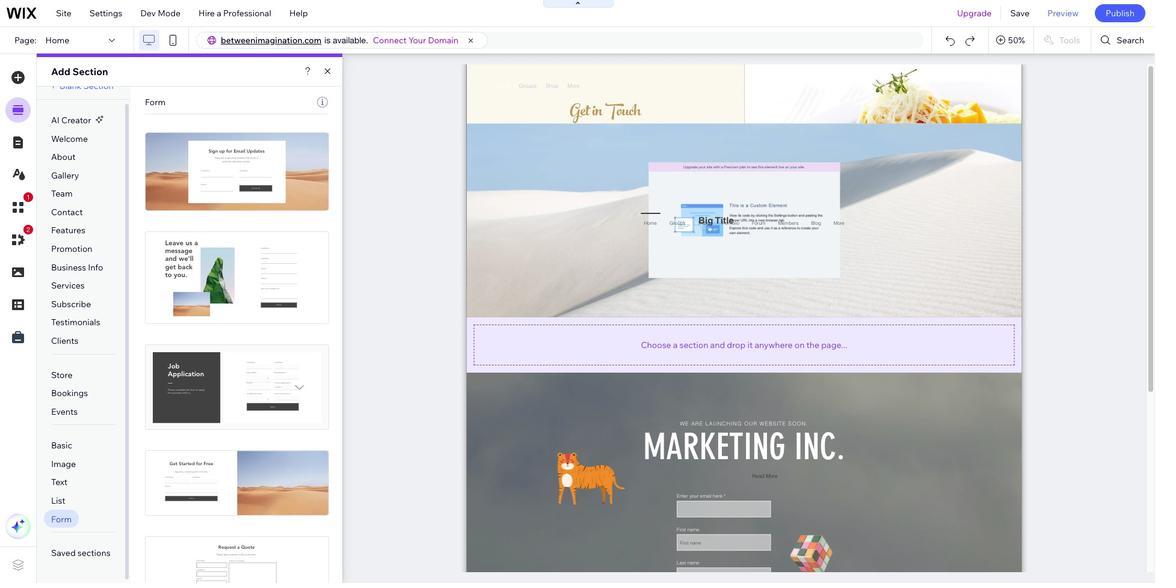 Task type: vqa. For each thing, say whether or not it's contained in the screenshot.
Subscribe
yes



Task type: describe. For each thing, give the bounding box(es) containing it.
is available. connect your domain
[[325, 35, 459, 46]]

bookings
[[51, 388, 88, 399]]

business info
[[51, 262, 103, 273]]

text
[[51, 478, 68, 488]]

choose
[[641, 340, 672, 351]]

team
[[51, 189, 73, 199]]

events
[[51, 407, 78, 418]]

professional
[[223, 8, 271, 19]]

sections
[[78, 549, 111, 559]]

upgrade
[[958, 8, 992, 19]]

publish
[[1106, 8, 1135, 19]]

anywhere
[[755, 340, 793, 351]]

choose a section and drop it anywhere on the page...
[[641, 340, 848, 351]]

a for section
[[674, 340, 678, 351]]

welcome
[[51, 133, 88, 144]]

services
[[51, 281, 85, 292]]

dev
[[141, 8, 156, 19]]

gallery
[[51, 170, 79, 181]]

testimonials
[[51, 317, 100, 328]]

blank section
[[60, 81, 114, 92]]

50%
[[1009, 35, 1026, 46]]

2
[[26, 226, 30, 234]]

preview button
[[1039, 0, 1088, 26]]

search button
[[1092, 27, 1156, 54]]

info
[[88, 262, 103, 273]]

help
[[290, 8, 308, 19]]

publish button
[[1096, 4, 1146, 22]]

tools button
[[1035, 27, 1092, 54]]

betweenimagination.com
[[221, 35, 322, 46]]

add
[[51, 66, 70, 78]]

about
[[51, 152, 76, 163]]

is
[[325, 36, 331, 45]]

home
[[46, 35, 69, 46]]

50% button
[[990, 27, 1034, 54]]

basic
[[51, 441, 72, 452]]

subscribe
[[51, 299, 91, 310]]

connect
[[373, 35, 407, 46]]

preview
[[1048, 8, 1079, 19]]



Task type: locate. For each thing, give the bounding box(es) containing it.
hire a professional
[[199, 8, 271, 19]]

promotion
[[51, 244, 92, 255]]

0 vertical spatial a
[[217, 8, 221, 19]]

0 horizontal spatial form
[[51, 514, 72, 525]]

list
[[51, 496, 65, 507]]

site
[[56, 8, 72, 19]]

hire
[[199, 8, 215, 19]]

contact
[[51, 207, 83, 218]]

available.
[[333, 36, 368, 45]]

1 horizontal spatial a
[[674, 340, 678, 351]]

2 button
[[5, 225, 33, 253]]

store
[[51, 370, 73, 381]]

page...
[[822, 340, 848, 351]]

section for add section
[[73, 66, 108, 78]]

a left section
[[674, 340, 678, 351]]

ai creator
[[51, 115, 91, 126]]

image
[[51, 459, 76, 470]]

blank
[[60, 81, 81, 92]]

section up blank section
[[73, 66, 108, 78]]

1 vertical spatial a
[[674, 340, 678, 351]]

saved
[[51, 549, 76, 559]]

the
[[807, 340, 820, 351]]

search
[[1118, 35, 1145, 46]]

on
[[795, 340, 805, 351]]

saved sections
[[51, 549, 111, 559]]

1
[[26, 194, 30, 201]]

0 vertical spatial form
[[145, 97, 166, 108]]

section
[[73, 66, 108, 78], [83, 81, 114, 92]]

section down the add section
[[83, 81, 114, 92]]

section for blank section
[[83, 81, 114, 92]]

0 vertical spatial section
[[73, 66, 108, 78]]

creator
[[61, 115, 91, 126]]

1 vertical spatial section
[[83, 81, 114, 92]]

0 horizontal spatial a
[[217, 8, 221, 19]]

section
[[680, 340, 709, 351]]

dev mode
[[141, 8, 181, 19]]

save button
[[1002, 0, 1039, 26]]

clients
[[51, 336, 79, 347]]

ai
[[51, 115, 60, 126]]

form
[[145, 97, 166, 108], [51, 514, 72, 525]]

tools
[[1060, 35, 1081, 46]]

add section
[[51, 66, 108, 78]]

features
[[51, 225, 85, 236]]

your
[[409, 35, 426, 46]]

a
[[217, 8, 221, 19], [674, 340, 678, 351]]

business
[[51, 262, 86, 273]]

settings
[[90, 8, 122, 19]]

domain
[[428, 35, 459, 46]]

a for professional
[[217, 8, 221, 19]]

a right hire
[[217, 8, 221, 19]]

save
[[1011, 8, 1030, 19]]

1 button
[[5, 193, 33, 220]]

1 vertical spatial form
[[51, 514, 72, 525]]

and
[[711, 340, 726, 351]]

drop
[[727, 340, 746, 351]]

it
[[748, 340, 753, 351]]

1 horizontal spatial form
[[145, 97, 166, 108]]

mode
[[158, 8, 181, 19]]



